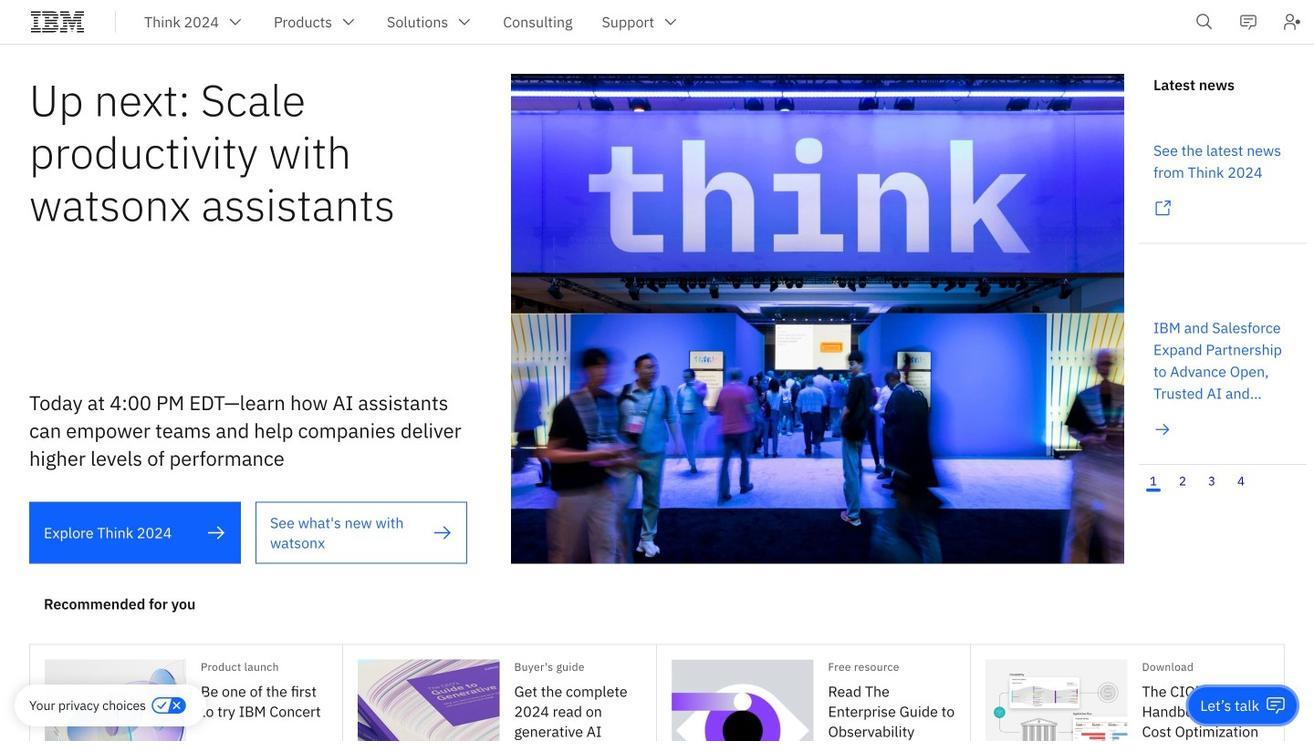 Task type: describe. For each thing, give the bounding box(es) containing it.
let's talk element
[[1200, 696, 1259, 716]]



Task type: locate. For each thing, give the bounding box(es) containing it.
your privacy choices element
[[29, 696, 146, 716]]



